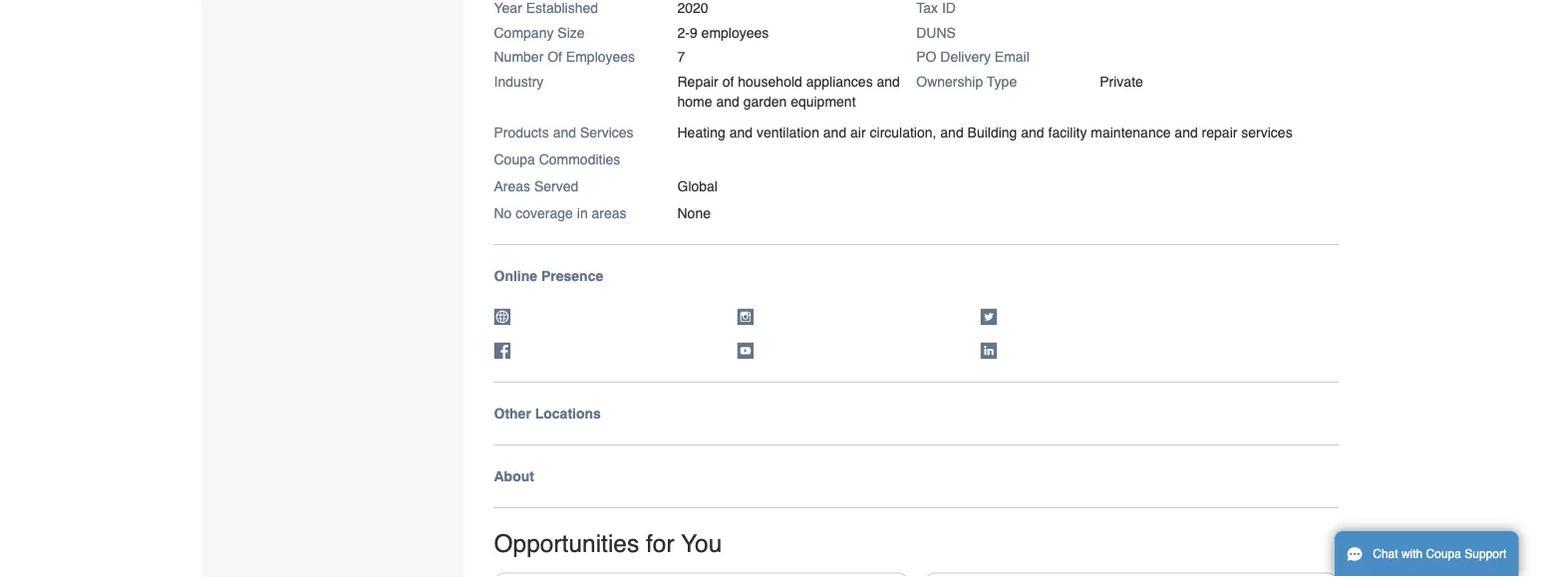 Task type: vqa. For each thing, say whether or not it's contained in the screenshot.
equipment
yes



Task type: describe. For each thing, give the bounding box(es) containing it.
type
[[987, 73, 1017, 89]]

areas
[[592, 206, 627, 222]]

company
[[494, 25, 554, 41]]

areas
[[494, 179, 531, 195]]

services
[[580, 125, 634, 141]]

and right appliances
[[877, 73, 900, 89]]

employees
[[702, 25, 769, 41]]

tax id duns po delivery email
[[917, 0, 1030, 65]]

and left facility at the top right of the page
[[1021, 125, 1045, 141]]

other
[[494, 406, 531, 422]]

and left building
[[941, 125, 964, 141]]

opportunities for you
[[494, 530, 722, 558]]

email
[[995, 49, 1030, 65]]

heating
[[678, 125, 726, 141]]

global
[[678, 179, 718, 195]]

support
[[1465, 547, 1507, 561]]

2-9 employees
[[678, 25, 769, 41]]

home
[[678, 93, 712, 109]]

repair
[[678, 73, 719, 89]]

chat with coupa support button
[[1335, 531, 1519, 577]]

coupa commodities
[[494, 152, 621, 168]]

commodities
[[539, 152, 621, 168]]

about
[[494, 469, 534, 485]]

served
[[534, 179, 579, 195]]

number of employees
[[494, 49, 635, 65]]

products and services
[[494, 125, 634, 141]]

employees
[[566, 49, 635, 65]]

of
[[548, 49, 562, 65]]

appliances
[[806, 73, 873, 89]]

and down garden
[[730, 125, 753, 141]]

industry
[[494, 73, 544, 89]]

repair
[[1202, 125, 1238, 141]]

year established
[[494, 0, 598, 16]]

no
[[494, 206, 512, 222]]

online
[[494, 268, 538, 284]]

other locations
[[494, 406, 601, 422]]

with
[[1402, 547, 1423, 561]]

and left the repair at the right of the page
[[1175, 125, 1198, 141]]

maintenance
[[1091, 125, 1171, 141]]

locations
[[535, 406, 601, 422]]

coupa inside button
[[1427, 547, 1462, 561]]

areas served
[[494, 179, 579, 195]]

presence
[[541, 268, 604, 284]]

facility
[[1049, 125, 1087, 141]]

id
[[942, 0, 956, 16]]

household
[[738, 73, 803, 89]]

7
[[678, 49, 685, 65]]

number
[[494, 49, 544, 65]]

established
[[526, 0, 598, 16]]



Task type: locate. For each thing, give the bounding box(es) containing it.
year
[[494, 0, 522, 16]]

delivery
[[941, 49, 991, 65]]

for
[[646, 530, 675, 558]]

and
[[877, 73, 900, 89], [716, 93, 740, 109], [553, 125, 576, 141], [730, 125, 753, 141], [823, 125, 847, 141], [941, 125, 964, 141], [1021, 125, 1045, 141], [1175, 125, 1198, 141]]

coupa
[[494, 152, 535, 168], [1427, 547, 1462, 561]]

ownership type
[[917, 73, 1017, 89]]

and down of
[[716, 93, 740, 109]]

company size
[[494, 25, 585, 41]]

circulation,
[[870, 125, 937, 141]]

coverage
[[516, 206, 573, 222]]

2020
[[678, 0, 709, 16]]

chat
[[1373, 547, 1399, 561]]

9
[[690, 25, 698, 41]]

air
[[851, 125, 866, 141]]

opportunities
[[494, 530, 639, 558]]

0 vertical spatial coupa
[[494, 152, 535, 168]]

private
[[1100, 73, 1144, 89]]

1 horizontal spatial coupa
[[1427, 547, 1462, 561]]

duns
[[917, 25, 956, 41]]

coupa up 'areas'
[[494, 152, 535, 168]]

garden
[[744, 93, 787, 109]]

0 horizontal spatial coupa
[[494, 152, 535, 168]]

heating and ventilation and air circulation, and building and facility maintenance and repair services
[[678, 125, 1293, 141]]

of
[[723, 73, 734, 89]]

building
[[968, 125, 1017, 141]]

services
[[1242, 125, 1293, 141]]

repair of household appliances and home and garden equipment
[[678, 73, 900, 109]]

coupa right the with
[[1427, 547, 1462, 561]]

ownership
[[917, 73, 983, 89]]

online presence
[[494, 268, 604, 284]]

ventilation
[[757, 125, 820, 141]]

you
[[681, 530, 722, 558]]

products
[[494, 125, 549, 141]]

and left air
[[823, 125, 847, 141]]

no coverage in areas
[[494, 206, 627, 222]]

1 vertical spatial coupa
[[1427, 547, 1462, 561]]

tax
[[917, 0, 938, 16]]

2-
[[678, 25, 690, 41]]

in
[[577, 206, 588, 222]]

none
[[678, 206, 711, 222]]

po
[[917, 49, 937, 65]]

size
[[558, 25, 585, 41]]

and up coupa commodities
[[553, 125, 576, 141]]

equipment
[[791, 93, 856, 109]]

chat with coupa support
[[1373, 547, 1507, 561]]



